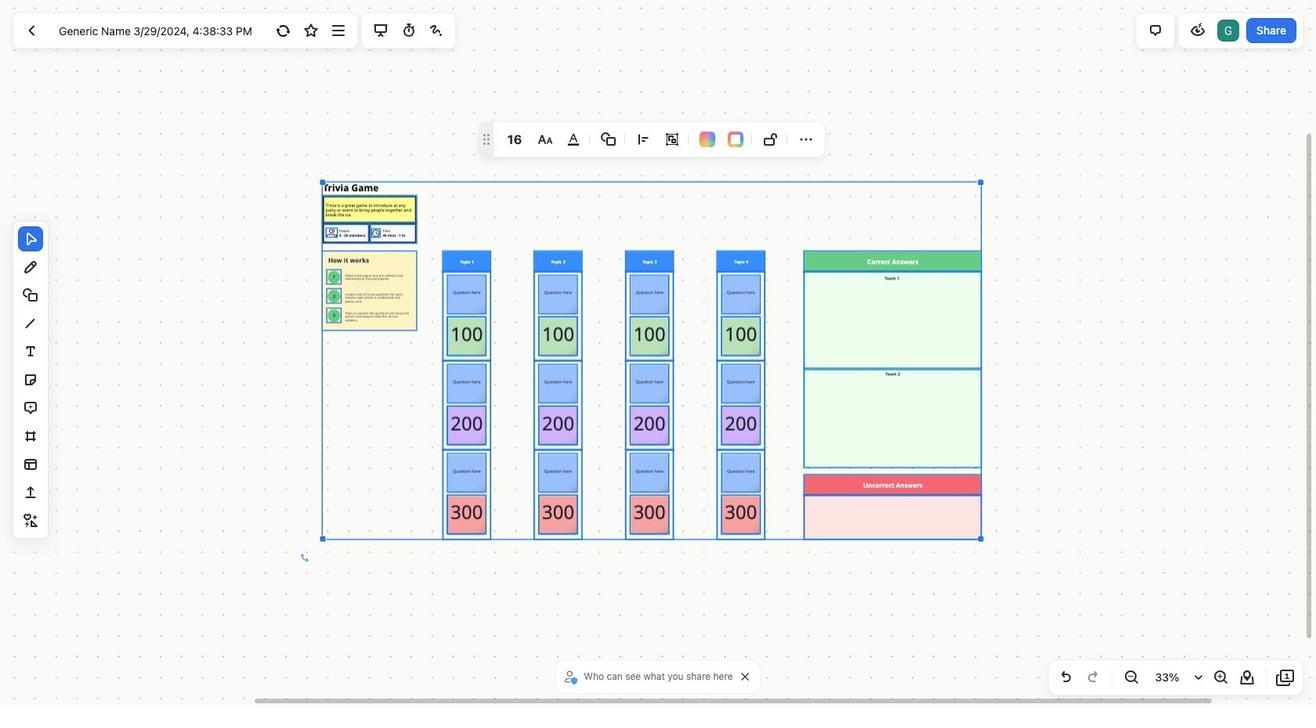 Task type: locate. For each thing, give the bounding box(es) containing it.
0 horizontal spatial menu item
[[596, 127, 621, 152]]

1 menu item from the left
[[596, 127, 621, 152]]

Document name text field
[[47, 18, 269, 43]]

1 horizontal spatial menu item
[[758, 127, 783, 152]]

saving element
[[271, 18, 296, 43]]

menu item
[[596, 127, 621, 152], [758, 127, 783, 152]]

menu item right format styles icon
[[596, 127, 621, 152]]

saving image
[[274, 21, 293, 40]]

zoom out image
[[1122, 668, 1141, 687]]

menu item right fill menu item
[[758, 127, 783, 152]]

list
[[1216, 18, 1241, 43]]

undo image
[[1057, 668, 1076, 687]]

list item
[[1216, 18, 1241, 43]]

presentation image
[[372, 21, 390, 40]]

mini map image
[[1238, 668, 1257, 687]]



Task type: vqa. For each thing, say whether or not it's contained in the screenshot.
DASHBOARD IMAGE
yes



Task type: describe. For each thing, give the bounding box(es) containing it.
zoom in image
[[1211, 668, 1230, 687]]

fill menu item
[[700, 132, 715, 147]]

dashboard image
[[23, 21, 42, 40]]

more options image
[[329, 21, 348, 40]]

laser image
[[427, 21, 446, 40]]

pages image
[[1276, 668, 1295, 687]]

timer image
[[399, 21, 418, 40]]

comment panel image
[[1146, 21, 1165, 40]]

close image
[[742, 673, 750, 681]]

2 menu item from the left
[[758, 127, 783, 152]]

format styles image
[[536, 130, 555, 149]]

star this whiteboard image
[[302, 21, 321, 40]]



